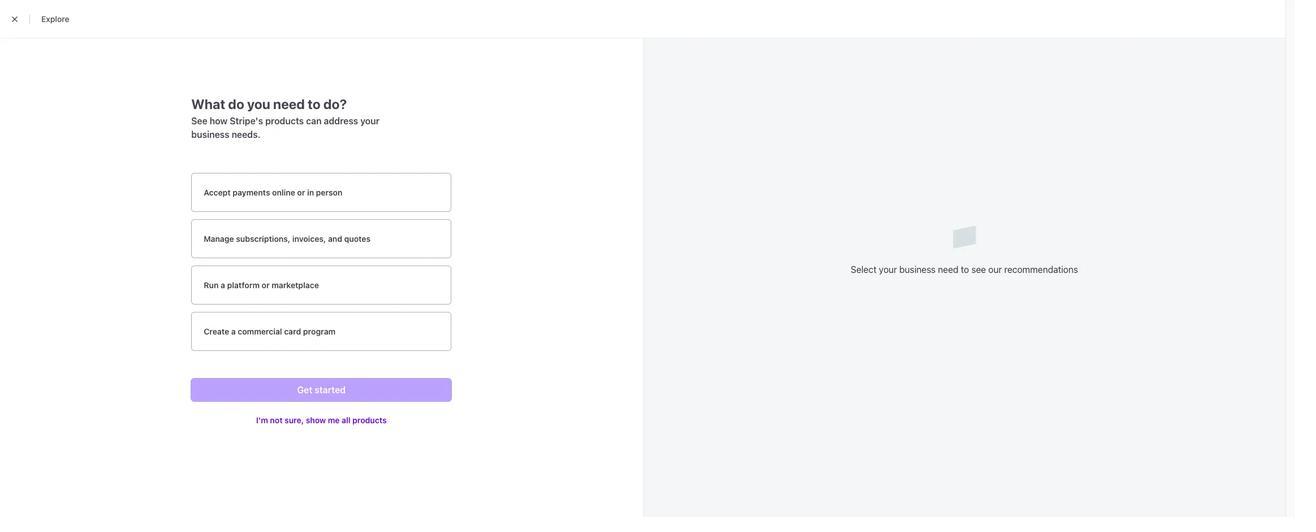 Task type: locate. For each thing, give the bounding box(es) containing it.
a inside button
[[231, 327, 236, 337]]

how
[[210, 116, 228, 126]]

0 horizontal spatial products
[[266, 116, 304, 126]]

a right the run
[[221, 281, 225, 290]]

to for see
[[962, 265, 970, 275]]

our
[[989, 265, 1003, 275]]

explore
[[41, 14, 69, 24]]

can
[[306, 116, 322, 126]]

i'm not sure, show me all products
[[256, 416, 387, 426]]

quotes
[[344, 234, 371, 244]]

your right address
[[361, 116, 380, 126]]

0 vertical spatial your
[[361, 116, 380, 126]]

1 horizontal spatial to
[[962, 265, 970, 275]]

a
[[221, 281, 225, 290], [231, 327, 236, 337]]

business right "select"
[[900, 265, 936, 275]]

1 vertical spatial a
[[231, 327, 236, 337]]

or inside button
[[297, 188, 305, 198]]

program
[[303, 327, 336, 337]]

i'm
[[256, 416, 268, 426]]

person
[[316, 188, 343, 198]]

to for do?
[[308, 96, 321, 112]]

run a platform or marketplace button
[[191, 266, 452, 306]]

you
[[247, 96, 270, 112]]

select
[[851, 265, 877, 275]]

or inside button
[[262, 281, 270, 290]]

a right create
[[231, 327, 236, 337]]

0 horizontal spatial a
[[221, 281, 225, 290]]

0 vertical spatial a
[[221, 281, 225, 290]]

1 vertical spatial business
[[900, 265, 936, 275]]

0 horizontal spatial business
[[191, 130, 230, 140]]

need right you
[[273, 96, 305, 112]]

create a commercial card program button
[[191, 312, 452, 352]]

a inside button
[[221, 281, 225, 290]]

started
[[315, 385, 346, 396]]

0 vertical spatial or
[[297, 188, 305, 198]]

invoices,
[[293, 234, 326, 244]]

to left see
[[962, 265, 970, 275]]

products left can
[[266, 116, 304, 126]]

to up can
[[308, 96, 321, 112]]

to inside what do you need to do? see how stripe's products can address your business needs.
[[308, 96, 321, 112]]

accept payments online or in person
[[204, 188, 343, 198]]

or left 'in'
[[297, 188, 305, 198]]

1 vertical spatial to
[[962, 265, 970, 275]]

and
[[328, 234, 342, 244]]

0 vertical spatial business
[[191, 130, 230, 140]]

1 vertical spatial your
[[880, 265, 898, 275]]

or right platform on the bottom
[[262, 281, 270, 290]]

business inside what do you need to do? see how stripe's products can address your business needs.
[[191, 130, 230, 140]]

or for in
[[297, 188, 305, 198]]

get started button
[[191, 379, 452, 402]]

select your business need to see our recommendations
[[851, 265, 1079, 275]]

1 horizontal spatial or
[[297, 188, 305, 198]]

business down the how
[[191, 130, 230, 140]]

0 horizontal spatial need
[[273, 96, 305, 112]]

stripe's
[[230, 116, 263, 126]]

1 horizontal spatial need
[[939, 265, 959, 275]]

billing link
[[183, 111, 292, 130]]

products right all
[[353, 416, 387, 426]]

need inside what do you need to do? see how stripe's products can address your business needs.
[[273, 96, 305, 112]]

0 vertical spatial to
[[308, 96, 321, 112]]

need left see
[[939, 265, 959, 275]]

products
[[266, 116, 304, 126], [353, 416, 387, 426]]

to
[[308, 96, 321, 112], [962, 265, 970, 275]]

commercial
[[238, 327, 282, 337]]

1 vertical spatial products
[[353, 416, 387, 426]]

1 vertical spatial or
[[262, 281, 270, 290]]

a for run
[[221, 281, 225, 290]]

show
[[306, 416, 326, 426]]

platform
[[227, 281, 260, 290]]

me
[[328, 416, 340, 426]]

marketplace
[[272, 281, 319, 290]]

your right "select"
[[880, 265, 898, 275]]

need
[[273, 96, 305, 112], [939, 265, 959, 275]]

what
[[191, 96, 225, 112]]

0 horizontal spatial or
[[262, 281, 270, 290]]

or for marketplace
[[262, 281, 270, 290]]

run a platform or marketplace
[[204, 281, 319, 290]]

create
[[204, 327, 229, 337]]

your
[[361, 116, 380, 126], [880, 265, 898, 275]]

0 vertical spatial products
[[266, 116, 304, 126]]

manage subscriptions, invoices, and quotes button
[[191, 220, 452, 259]]

0 horizontal spatial to
[[308, 96, 321, 112]]

get
[[297, 385, 313, 396]]

manage
[[204, 234, 234, 244]]

1 horizontal spatial a
[[231, 327, 236, 337]]

1 horizontal spatial products
[[353, 416, 387, 426]]

1 vertical spatial need
[[939, 265, 959, 275]]

0 vertical spatial need
[[273, 96, 305, 112]]

more
[[188, 132, 209, 141]]

0 horizontal spatial your
[[361, 116, 380, 126]]

or
[[297, 188, 305, 198], [262, 281, 270, 290]]

business
[[191, 130, 230, 140], [900, 265, 936, 275]]

create a commercial card program
[[204, 327, 336, 337]]

i'm not sure, show me all products button
[[256, 402, 387, 427]]

your inside what do you need to do? see how stripe's products can address your business needs.
[[361, 116, 380, 126]]

1 horizontal spatial business
[[900, 265, 936, 275]]



Task type: describe. For each thing, give the bounding box(es) containing it.
payments
[[233, 188, 270, 198]]

what do you need to do? see how stripe's products can address your business needs.
[[191, 96, 380, 140]]

core navigation links element
[[183, 50, 292, 146]]

address
[[324, 116, 358, 126]]

customers link
[[183, 95, 292, 113]]

see
[[972, 265, 987, 275]]

online
[[272, 188, 295, 198]]

accept payments online or in person button
[[191, 173, 452, 213]]

card
[[284, 327, 301, 337]]

subscriptions,
[[236, 234, 291, 244]]

billing
[[188, 115, 211, 125]]

1 horizontal spatial your
[[880, 265, 898, 275]]

all
[[342, 416, 351, 426]]

sure,
[[285, 416, 304, 426]]

products inside button
[[353, 416, 387, 426]]

run
[[204, 281, 219, 290]]

more button
[[183, 127, 292, 146]]

not
[[270, 416, 283, 426]]

need for you
[[273, 96, 305, 112]]

a for create
[[231, 327, 236, 337]]

manage subscriptions, invoices, and quotes
[[204, 234, 371, 244]]

need for business
[[939, 265, 959, 275]]

needs.
[[232, 130, 261, 140]]

do?
[[324, 96, 347, 112]]

do
[[228, 96, 244, 112]]

customers
[[188, 99, 229, 109]]

accept
[[204, 188, 231, 198]]

products inside what do you need to do? see how stripe's products can address your business needs.
[[266, 116, 304, 126]]

get started
[[297, 385, 346, 396]]

recommendations
[[1005, 265, 1079, 275]]

see
[[191, 116, 208, 126]]

in
[[307, 188, 314, 198]]



Task type: vqa. For each thing, say whether or not it's contained in the screenshot.
the topmost 'your'
yes



